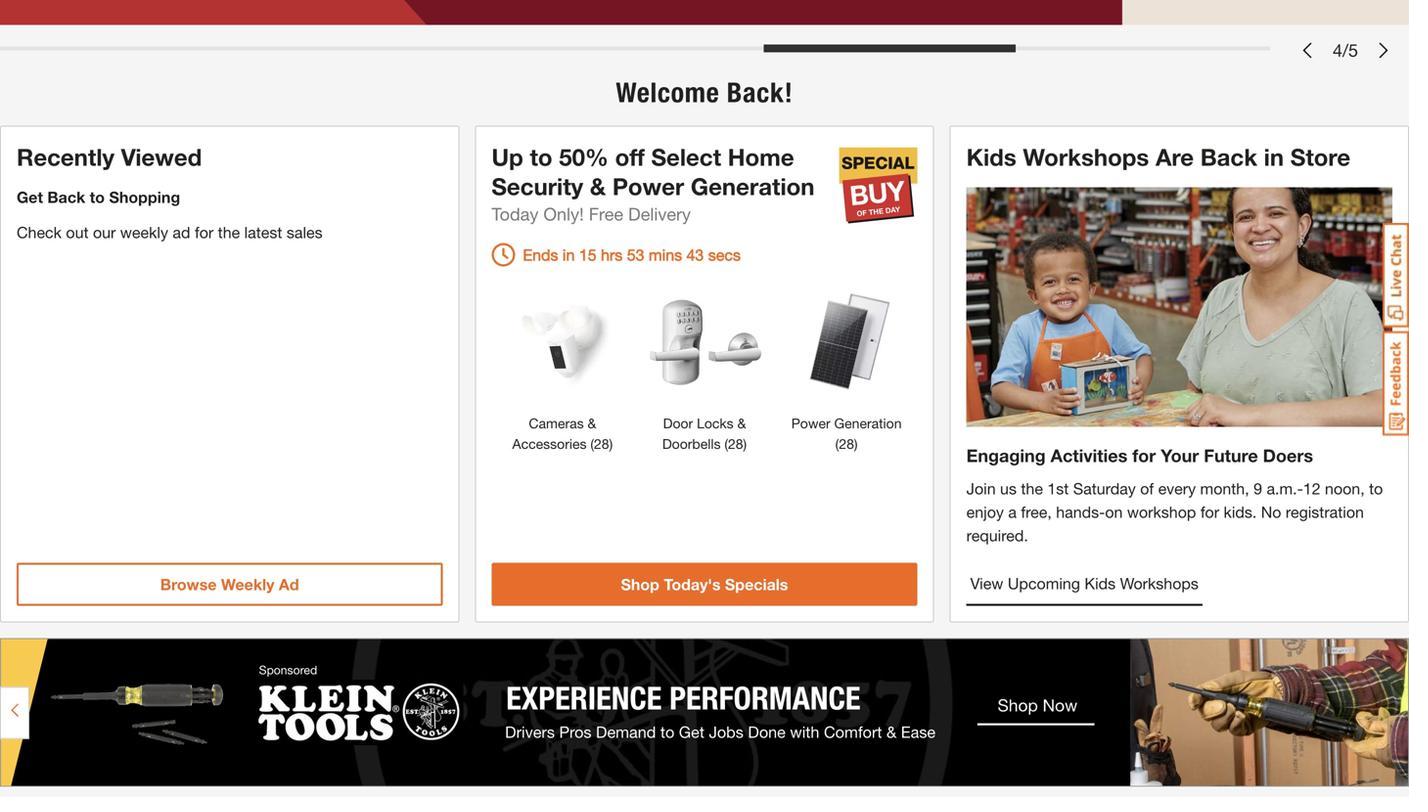 Task type: describe. For each thing, give the bounding box(es) containing it.
hrs
[[601, 246, 623, 264]]

0 horizontal spatial back
[[47, 188, 85, 207]]

select
[[651, 143, 721, 171]]

view upcoming kids workshops link
[[966, 563, 1202, 606]]

ad
[[173, 223, 190, 242]]

12
[[1303, 479, 1321, 498]]

get
[[17, 188, 43, 207]]

engaging activities for your future doers
[[966, 445, 1313, 466]]

50%
[[559, 143, 609, 171]]

accessories
[[512, 436, 587, 452]]

check out our weekly ad for the latest sales
[[17, 223, 323, 242]]

kids workshops image
[[966, 188, 1392, 427]]

ends in 15 hrs 53 mins 43 secs
[[523, 246, 741, 264]]

0 vertical spatial workshops
[[1023, 143, 1149, 171]]

every
[[1158, 479, 1196, 498]]

today only!
[[492, 204, 584, 225]]

shop today's specials
[[621, 575, 788, 594]]

0 horizontal spatial in
[[563, 246, 575, 264]]

1 vertical spatial for
[[1132, 445, 1156, 466]]

view
[[970, 574, 1003, 593]]

to inside up to 50% off select home security & power generation today only! free delivery
[[530, 143, 552, 171]]

latest
[[244, 223, 282, 242]]

kids workshops are back in store
[[966, 143, 1350, 171]]

no
[[1261, 503, 1281, 522]]

43
[[686, 246, 704, 264]]

join us the 1st saturday of every month, 9 a.m.-12 noon, to enjoy a free, hands-on workshop for kids. no registration required.
[[966, 479, 1383, 545]]

power inside up to 50% off select home security & power generation today only! free delivery
[[612, 172, 684, 200]]

cameras & accessories product image image
[[502, 282, 623, 404]]

viewed
[[121, 143, 202, 171]]

image for  30nov2023-hp-bau-mw44-45-hero4-appliances image
[[0, 0, 1409, 25]]

door locks & doorbells product image image
[[644, 282, 765, 404]]

hands-
[[1056, 503, 1105, 522]]

the inside join us the 1st saturday of every month, 9 a.m.-12 noon, to enjoy a free, hands-on workshop for kids. no registration required.
[[1021, 479, 1043, 498]]

our
[[93, 223, 116, 242]]

doers
[[1263, 445, 1313, 466]]

door locks & doorbells
[[662, 416, 746, 452]]

2 28 from the left
[[728, 436, 743, 452]]

4 / 5
[[1333, 40, 1358, 61]]

( inside cameras & accessories ( 28 )
[[590, 436, 594, 452]]

53
[[627, 246, 644, 264]]

for inside join us the 1st saturday of every month, 9 a.m.-12 noon, to enjoy a free, hands-on workshop for kids. no registration required.
[[1200, 503, 1219, 522]]

0 horizontal spatial kids
[[966, 143, 1016, 171]]

) inside cameras & accessories ( 28 )
[[609, 436, 613, 452]]

15
[[579, 246, 597, 264]]

2 ) from the left
[[743, 436, 747, 452]]

5
[[1348, 40, 1358, 61]]

power inside power generation ( 28 )
[[791, 416, 830, 432]]

doorbells
[[662, 436, 721, 452]]

& inside up to 50% off select home security & power generation today only! free delivery
[[590, 172, 606, 200]]

live chat image
[[1383, 223, 1409, 328]]

0 horizontal spatial for
[[195, 223, 214, 242]]

mins
[[649, 246, 682, 264]]

browse weekly ad
[[160, 575, 299, 594]]

join
[[966, 479, 996, 498]]

of
[[1140, 479, 1154, 498]]

registration
[[1286, 503, 1364, 522]]

noon,
[[1325, 479, 1365, 498]]

view upcoming kids workshops
[[970, 574, 1199, 593]]

sales
[[287, 223, 323, 242]]

0 horizontal spatial to
[[90, 188, 105, 207]]

/
[[1342, 40, 1348, 61]]

shopping
[[109, 188, 180, 207]]

free,
[[1021, 503, 1052, 522]]



Task type: locate. For each thing, give the bounding box(es) containing it.
0 horizontal spatial (
[[590, 436, 594, 452]]

kids
[[966, 143, 1016, 171], [1085, 574, 1116, 593]]

1 vertical spatial generation
[[834, 416, 902, 432]]

recently
[[17, 143, 114, 171]]

0 horizontal spatial )
[[609, 436, 613, 452]]

workshops down workshop
[[1120, 574, 1199, 593]]

2 horizontal spatial 28
[[839, 436, 854, 452]]

to
[[530, 143, 552, 171], [90, 188, 105, 207], [1369, 479, 1383, 498]]

0 horizontal spatial power
[[612, 172, 684, 200]]

power
[[612, 172, 684, 200], [791, 416, 830, 432]]

workshops inside view upcoming kids workshops link
[[1120, 574, 1199, 593]]

4
[[1333, 40, 1342, 61]]

1 horizontal spatial power
[[791, 416, 830, 432]]

for up the of
[[1132, 445, 1156, 466]]

0 horizontal spatial generation
[[691, 172, 815, 200]]

1 horizontal spatial the
[[1021, 479, 1043, 498]]

out
[[66, 223, 89, 242]]

generation down home
[[691, 172, 815, 200]]

saturday
[[1073, 479, 1136, 498]]

28
[[594, 436, 609, 452], [728, 436, 743, 452], [839, 436, 854, 452]]

1 horizontal spatial kids
[[1085, 574, 1116, 593]]

back right get
[[47, 188, 85, 207]]

shop today's specials link
[[492, 563, 918, 606]]

are
[[1156, 143, 1194, 171]]

(
[[590, 436, 594, 452], [724, 436, 728, 452], [835, 436, 839, 452]]

kids.
[[1224, 503, 1257, 522]]

workshop
[[1127, 503, 1196, 522]]

1 horizontal spatial in
[[1264, 143, 1284, 171]]

power up free delivery
[[612, 172, 684, 200]]

power generation ( 28 )
[[791, 416, 902, 452]]

2 vertical spatial to
[[1369, 479, 1383, 498]]

generation inside power generation ( 28 )
[[834, 416, 902, 432]]

0 horizontal spatial 28
[[594, 436, 609, 452]]

0 horizontal spatial the
[[218, 223, 240, 242]]

workshops
[[1023, 143, 1149, 171], [1120, 574, 1199, 593]]

welcome back!
[[616, 76, 793, 109]]

( 28 )
[[721, 436, 747, 452]]

1 horizontal spatial )
[[743, 436, 747, 452]]

required.
[[966, 526, 1028, 545]]

the right 'us'
[[1021, 479, 1043, 498]]

up
[[492, 143, 523, 171]]

2 ( from the left
[[724, 436, 728, 452]]

back right are
[[1200, 143, 1257, 171]]

&
[[590, 172, 606, 200], [588, 416, 596, 432], [737, 416, 746, 432]]

next slide image
[[1376, 43, 1391, 58]]

activities
[[1051, 445, 1128, 466]]

1 vertical spatial power
[[791, 416, 830, 432]]

cameras & accessories ( 28 )
[[512, 416, 613, 452]]

2 horizontal spatial to
[[1369, 479, 1383, 498]]

for
[[195, 223, 214, 242], [1132, 445, 1156, 466], [1200, 503, 1219, 522]]

engaging
[[966, 445, 1046, 466]]

generation
[[691, 172, 815, 200], [834, 416, 902, 432]]

the
[[218, 223, 240, 242], [1021, 479, 1043, 498]]

to up our
[[90, 188, 105, 207]]

1 vertical spatial kids
[[1085, 574, 1116, 593]]

0 vertical spatial back
[[1200, 143, 1257, 171]]

3 ) from the left
[[854, 436, 858, 452]]

0 vertical spatial power
[[612, 172, 684, 200]]

kids inside view upcoming kids workshops link
[[1085, 574, 1116, 593]]

the left the latest
[[218, 223, 240, 242]]

door
[[663, 416, 693, 432]]

& right "cameras"
[[588, 416, 596, 432]]

home
[[728, 143, 794, 171]]

to right noon,
[[1369, 479, 1383, 498]]

ends
[[523, 246, 558, 264]]

1 vertical spatial the
[[1021, 479, 1043, 498]]

enjoy
[[966, 503, 1004, 522]]

recently viewed
[[17, 143, 202, 171]]

weekly
[[221, 575, 274, 594]]

off
[[615, 143, 645, 171]]

1 horizontal spatial back
[[1200, 143, 1257, 171]]

back
[[1200, 143, 1257, 171], [47, 188, 85, 207]]

to inside join us the 1st saturday of every month, 9 a.m.-12 noon, to enjoy a free, hands-on workshop for kids. no registration required.
[[1369, 479, 1383, 498]]

& inside the door locks & doorbells
[[737, 416, 746, 432]]

welcome
[[616, 76, 720, 109]]

2 horizontal spatial )
[[854, 436, 858, 452]]

0 vertical spatial in
[[1264, 143, 1284, 171]]

28 inside cameras & accessories ( 28 )
[[594, 436, 609, 452]]

1 vertical spatial to
[[90, 188, 105, 207]]

2 vertical spatial for
[[1200, 503, 1219, 522]]

browse weekly ad button
[[17, 563, 443, 606]]

1 horizontal spatial (
[[724, 436, 728, 452]]

to up security
[[530, 143, 552, 171]]

month,
[[1200, 479, 1249, 498]]

check
[[17, 223, 62, 242]]

store
[[1290, 143, 1350, 171]]

1 horizontal spatial for
[[1132, 445, 1156, 466]]

& inside cameras & accessories ( 28 )
[[588, 416, 596, 432]]

ad
[[279, 575, 299, 594]]

1 horizontal spatial generation
[[834, 416, 902, 432]]

in left 15
[[563, 246, 575, 264]]

0 vertical spatial to
[[530, 143, 552, 171]]

previous slide image
[[1299, 43, 1315, 58]]

secs
[[708, 246, 741, 264]]

feedback link image
[[1383, 331, 1409, 436]]

for right 'ad'
[[195, 223, 214, 242]]

us
[[1000, 479, 1017, 498]]

in left store
[[1264, 143, 1284, 171]]

power generation product image image
[[786, 282, 907, 404]]

workshops left are
[[1023, 143, 1149, 171]]

on
[[1105, 503, 1123, 522]]

free delivery
[[589, 204, 691, 225]]

& up ( 28 ) at the bottom right
[[737, 416, 746, 432]]

1 28 from the left
[[594, 436, 609, 452]]

cameras
[[529, 416, 584, 432]]

3 ( from the left
[[835, 436, 839, 452]]

1 ( from the left
[[590, 436, 594, 452]]

future
[[1204, 445, 1258, 466]]

0 vertical spatial for
[[195, 223, 214, 242]]

1 vertical spatial in
[[563, 246, 575, 264]]

security
[[492, 172, 583, 200]]

generation down the power generation product image
[[834, 416, 902, 432]]

get back to shopping
[[17, 188, 180, 207]]

up to 50% off select home security & power generation today only! free delivery
[[492, 143, 815, 225]]

9
[[1254, 479, 1262, 498]]

power down the power generation product image
[[791, 416, 830, 432]]

browse
[[160, 575, 217, 594]]

( inside power generation ( 28 )
[[835, 436, 839, 452]]

your
[[1161, 445, 1199, 466]]

) inside power generation ( 28 )
[[854, 436, 858, 452]]

28 inside power generation ( 28 )
[[839, 436, 854, 452]]

for down month, at the bottom right of page
[[1200, 503, 1219, 522]]

1 ) from the left
[[609, 436, 613, 452]]

generation inside up to 50% off select home security & power generation today only! free delivery
[[691, 172, 815, 200]]

3 28 from the left
[[839, 436, 854, 452]]

back!
[[727, 76, 793, 109]]

1 vertical spatial back
[[47, 188, 85, 207]]

& down 50%
[[590, 172, 606, 200]]

0 vertical spatial generation
[[691, 172, 815, 200]]

in
[[1264, 143, 1284, 171], [563, 246, 575, 264]]

a
[[1008, 503, 1017, 522]]

1 horizontal spatial 28
[[728, 436, 743, 452]]

1st
[[1047, 479, 1069, 498]]

upcoming
[[1008, 574, 1080, 593]]

1 horizontal spatial to
[[530, 143, 552, 171]]

weekly
[[120, 223, 168, 242]]

0 vertical spatial the
[[218, 223, 240, 242]]

0 vertical spatial kids
[[966, 143, 1016, 171]]

locks
[[697, 416, 734, 432]]

2 horizontal spatial for
[[1200, 503, 1219, 522]]

)
[[609, 436, 613, 452], [743, 436, 747, 452], [854, 436, 858, 452]]

2 horizontal spatial (
[[835, 436, 839, 452]]

1 vertical spatial workshops
[[1120, 574, 1199, 593]]

special buy logo image
[[839, 146, 918, 225]]

a.m.-
[[1267, 479, 1303, 498]]



Task type: vqa. For each thing, say whether or not it's contained in the screenshot.
Address
no



